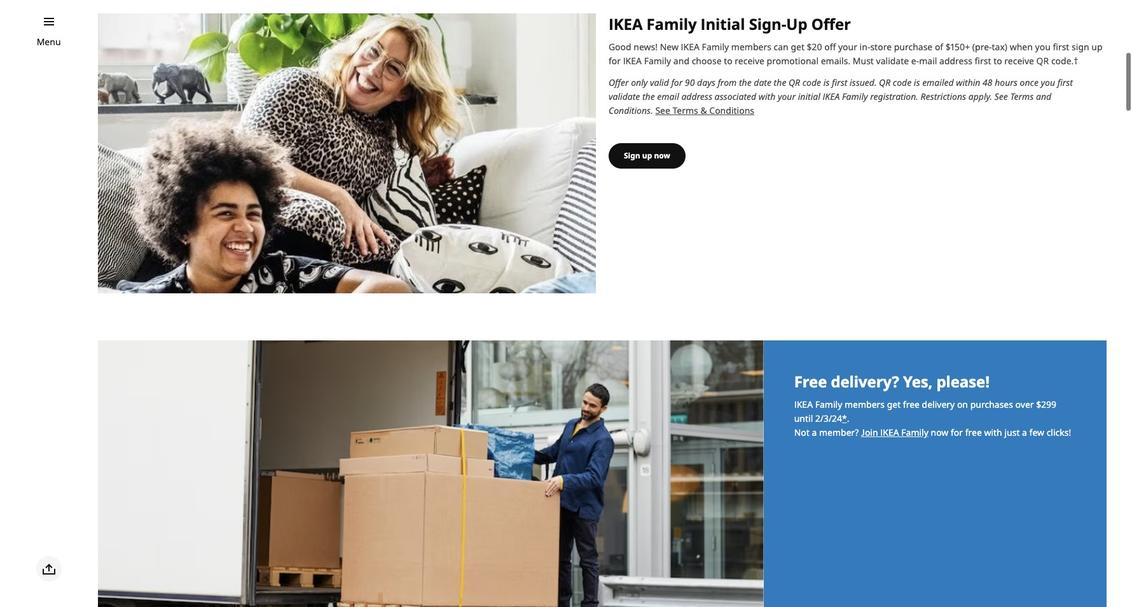 Task type: describe. For each thing, give the bounding box(es) containing it.
90
[[685, 77, 695, 89]]

first down code.†
[[1058, 77, 1074, 89]]

tax)
[[993, 41, 1008, 53]]

now inside the * . not a member? join ikea family now for free with just a few clicks!
[[931, 427, 949, 439]]

valid
[[650, 77, 669, 89]]

only
[[631, 77, 648, 89]]

for inside the * . not a member? join ikea family now for free with just a few clicks!
[[951, 427, 964, 439]]

validate inside offer only valid for 90 days from the date the qr code is first issued. qr code is emailed within 48 hours once you first validate the email address associated with your initial ikea family registration. restrictions apply. see terms and conditions.
[[609, 91, 640, 103]]

restrictions
[[921, 91, 967, 103]]

until
[[795, 413, 814, 425]]

1 vertical spatial see
[[656, 105, 671, 117]]

validate inside good news! new ikea family members can get $20 off your in-store purchase of $150+ (pre-tax) when you first sign up for ikea family and choose to receive promotional emails. must validate e-mail address first to receive qr code.†
[[877, 55, 910, 67]]

associated
[[715, 91, 757, 103]]

with inside the * . not a member? join ikea family now for free with just a few clicks!
[[985, 427, 1003, 439]]

0 horizontal spatial the
[[643, 91, 655, 103]]

e-
[[912, 55, 920, 67]]

sign
[[1072, 41, 1090, 53]]

2 a from the left
[[1023, 427, 1028, 439]]

sign-
[[750, 13, 787, 34]]

.
[[848, 413, 850, 425]]

1 a from the left
[[812, 427, 817, 439]]

qr inside good news! new ikea family members can get $20 off your in-store purchase of $150+ (pre-tax) when you first sign up for ikea family and choose to receive promotional emails. must validate e-mail address first to receive qr code.†
[[1037, 55, 1050, 67]]

ikea inside ikea family members get free delivery on purchases over $299 until 2/3/24
[[795, 399, 813, 411]]

terms inside offer only valid for 90 days from the date the qr code is first issued. qr code is emailed within 48 hours once you first validate the email address associated with your initial ikea family registration. restrictions apply. see terms and conditions.
[[1011, 91, 1034, 103]]

1 is from the left
[[824, 77, 830, 89]]

purchase
[[895, 41, 933, 53]]

menu button
[[37, 35, 61, 49]]

$150+
[[946, 41, 971, 53]]

ikea up good
[[609, 13, 643, 34]]

date
[[754, 77, 772, 89]]

$299
[[1037, 399, 1057, 411]]

sign up now
[[624, 150, 671, 161]]

* link
[[843, 413, 848, 425]]

mail
[[920, 55, 938, 67]]

issued.
[[850, 77, 877, 89]]

please!
[[937, 371, 990, 392]]

first down (pre-
[[975, 55, 992, 67]]

1 horizontal spatial the
[[739, 77, 752, 89]]

1 horizontal spatial qr
[[880, 77, 891, 89]]

must
[[853, 55, 874, 67]]

see inside offer only valid for 90 days from the date the qr code is first issued. qr code is emailed within 48 hours once you first validate the email address associated with your initial ikea family registration. restrictions apply. see terms and conditions.
[[995, 91, 1009, 103]]

in-
[[860, 41, 871, 53]]

sign
[[624, 150, 641, 161]]

hours
[[996, 77, 1018, 89]]

when
[[1010, 41, 1034, 53]]

2 to from the left
[[994, 55, 1003, 67]]

few
[[1030, 427, 1045, 439]]

&
[[701, 105, 708, 117]]

purchases
[[971, 399, 1014, 411]]

new
[[660, 41, 679, 53]]

email
[[658, 91, 680, 103]]

from
[[718, 77, 737, 89]]

emailed
[[923, 77, 954, 89]]

you inside good news! new ikea family members can get $20 off your in-store purchase of $150+ (pre-tax) when you first sign up for ikea family and choose to receive promotional emails. must validate e-mail address first to receive qr code.†
[[1036, 41, 1051, 53]]

see terms & conditions link
[[656, 105, 755, 117]]

family inside offer only valid for 90 days from the date the qr code is first issued. qr code is emailed within 48 hours once you first validate the email address associated with your initial ikea family registration. restrictions apply. see terms and conditions.
[[843, 91, 868, 103]]

family down new on the right top
[[644, 55, 672, 67]]

48
[[983, 77, 993, 89]]

menu
[[37, 36, 61, 48]]



Task type: vqa. For each thing, say whether or not it's contained in the screenshot.
The Members inside the Good news! New IKEA Family members can get $20 off your in-store purchase of $150+ (pre-tax) when you first sign up for IKEA Family and choose to receive promotional emails. Must validate e-mail address first to receive QR code.†
yes



Task type: locate. For each thing, give the bounding box(es) containing it.
with left just at the bottom of the page
[[985, 427, 1003, 439]]

1 vertical spatial you
[[1042, 77, 1056, 89]]

receive down when
[[1005, 55, 1035, 67]]

now down ikea family members get free delivery on purchases over $299 until 2/3/24
[[931, 427, 949, 439]]

0 horizontal spatial validate
[[609, 91, 640, 103]]

1 horizontal spatial see
[[995, 91, 1009, 103]]

terms down once in the right of the page
[[1011, 91, 1034, 103]]

1 horizontal spatial for
[[672, 77, 683, 89]]

can
[[774, 41, 789, 53]]

1 vertical spatial for
[[672, 77, 683, 89]]

off
[[825, 41, 836, 53]]

for down good
[[609, 55, 621, 67]]

and down new on the right top
[[674, 55, 690, 67]]

with inside offer only valid for 90 days from the date the qr code is first issued. qr code is emailed within 48 hours once you first validate the email address associated with your initial ikea family registration. restrictions apply. see terms and conditions.
[[759, 91, 776, 103]]

1 vertical spatial and
[[1037, 91, 1052, 103]]

up inside button
[[643, 150, 653, 161]]

apply.
[[969, 91, 993, 103]]

1 horizontal spatial members
[[845, 399, 885, 411]]

0 horizontal spatial to
[[724, 55, 733, 67]]

ikea inside the * . not a member? join ikea family now for free with just a few clicks!
[[881, 427, 900, 439]]

0 horizontal spatial code
[[803, 77, 822, 89]]

delivery?
[[831, 371, 900, 392]]

1 horizontal spatial and
[[1037, 91, 1052, 103]]

0 vertical spatial address
[[940, 55, 973, 67]]

family inside the * . not a member? join ikea family now for free with just a few clicks!
[[902, 427, 929, 439]]

1 horizontal spatial address
[[940, 55, 973, 67]]

family inside ikea family members get free delivery on purchases over $299 until 2/3/24
[[816, 399, 843, 411]]

0 horizontal spatial address
[[682, 91, 713, 103]]

of
[[936, 41, 944, 53]]

is
[[824, 77, 830, 89], [914, 77, 921, 89]]

the
[[739, 77, 752, 89], [774, 77, 787, 89], [643, 91, 655, 103]]

get
[[791, 41, 805, 53], [888, 399, 901, 411]]

the up associated
[[739, 77, 752, 89]]

ikea inside offer only valid for 90 days from the date the qr code is first issued. qr code is emailed within 48 hours once you first validate the email address associated with your initial ikea family registration. restrictions apply. see terms and conditions.
[[823, 91, 840, 103]]

0 vertical spatial offer
[[812, 13, 852, 34]]

see terms & conditions
[[656, 105, 755, 117]]

qr up registration.
[[880, 77, 891, 89]]

1 vertical spatial your
[[778, 91, 796, 103]]

and down once in the right of the page
[[1037, 91, 1052, 103]]

free down yes,
[[904, 399, 920, 411]]

ikea right 'initial'
[[823, 91, 840, 103]]

not
[[795, 427, 810, 439]]

promotional
[[767, 55, 819, 67]]

1 horizontal spatial free
[[966, 427, 983, 439]]

0 vertical spatial up
[[1092, 41, 1103, 53]]

1 horizontal spatial now
[[931, 427, 949, 439]]

free delivery? yes, please!
[[795, 371, 990, 392]]

receive
[[735, 55, 765, 67], [1005, 55, 1035, 67]]

to right choose
[[724, 55, 733, 67]]

member?
[[820, 427, 860, 439]]

family down issued.
[[843, 91, 868, 103]]

*
[[843, 413, 848, 425]]

validate
[[877, 55, 910, 67], [609, 91, 640, 103]]

and inside offer only valid for 90 days from the date the qr code is first issued. qr code is emailed within 48 hours once you first validate the email address associated with your initial ikea family registration. restrictions apply. see terms and conditions.
[[1037, 91, 1052, 103]]

offer up off
[[812, 13, 852, 34]]

on
[[958, 399, 969, 411]]

for inside good news! new ikea family members can get $20 off your in-store purchase of $150+ (pre-tax) when you first sign up for ikea family and choose to receive promotional emails. must validate e-mail address first to receive qr code.†
[[609, 55, 621, 67]]

is left 'emailed'
[[914, 77, 921, 89]]

within
[[957, 77, 981, 89]]

1 horizontal spatial receive
[[1005, 55, 1035, 67]]

get down free delivery? yes, please!
[[888, 399, 901, 411]]

code
[[803, 77, 822, 89], [893, 77, 912, 89]]

you right when
[[1036, 41, 1051, 53]]

once
[[1021, 77, 1039, 89]]

news!
[[634, 41, 658, 53]]

1 vertical spatial terms
[[673, 105, 699, 117]]

members
[[732, 41, 772, 53], [845, 399, 885, 411]]

emails.
[[821, 55, 851, 67]]

0 vertical spatial now
[[655, 150, 671, 161]]

0 vertical spatial you
[[1036, 41, 1051, 53]]

1 horizontal spatial is
[[914, 77, 921, 89]]

2 code from the left
[[893, 77, 912, 89]]

1 horizontal spatial a
[[1023, 427, 1028, 439]]

code up registration.
[[893, 77, 912, 89]]

you inside offer only valid for 90 days from the date the qr code is first issued. qr code is emailed within 48 hours once you first validate the email address associated with your initial ikea family registration. restrictions apply. see terms and conditions.
[[1042, 77, 1056, 89]]

now inside sign up now button
[[655, 150, 671, 161]]

and
[[674, 55, 690, 67], [1037, 91, 1052, 103]]

delivery
[[923, 399, 955, 411]]

up
[[787, 13, 808, 34]]

conditions
[[710, 105, 755, 117]]

0 vertical spatial members
[[732, 41, 772, 53]]

offer only valid for 90 days from the date the qr code is first issued. qr code is emailed within 48 hours once you first validate the email address associated with your initial ikea family registration. restrictions apply. see terms and conditions.
[[609, 77, 1074, 117]]

see
[[995, 91, 1009, 103], [656, 105, 671, 117]]

good
[[609, 41, 632, 53]]

for left 90
[[672, 77, 683, 89]]

0 horizontal spatial offer
[[609, 77, 629, 89]]

offer left only
[[609, 77, 629, 89]]

join
[[862, 427, 879, 439]]

1 vertical spatial now
[[931, 427, 949, 439]]

over
[[1016, 399, 1035, 411]]

a left few
[[1023, 427, 1028, 439]]

0 horizontal spatial qr
[[789, 77, 801, 89]]

family up 2/3/24
[[816, 399, 843, 411]]

ikea
[[609, 13, 643, 34], [681, 41, 700, 53], [623, 55, 642, 67], [823, 91, 840, 103], [795, 399, 813, 411], [881, 427, 900, 439]]

and inside good news! new ikea family members can get $20 off your in-store purchase of $150+ (pre-tax) when you first sign up for ikea family and choose to receive promotional emails. must validate e-mail address first to receive qr code.†
[[674, 55, 690, 67]]

0 horizontal spatial and
[[674, 55, 690, 67]]

offer inside offer only valid for 90 days from the date the qr code is first issued. qr code is emailed within 48 hours once you first validate the email address associated with your initial ikea family registration. restrictions apply. see terms and conditions.
[[609, 77, 629, 89]]

with down the date
[[759, 91, 776, 103]]

0 horizontal spatial get
[[791, 41, 805, 53]]

ikea family initial sign-up offer
[[609, 13, 852, 34]]

ikea family members get free delivery on purchases over $299 until 2/3/24
[[795, 399, 1057, 425]]

members inside good news! new ikea family members can get $20 off your in-store purchase of $150+ (pre-tax) when you first sign up for ikea family and choose to receive promotional emails. must validate e-mail address first to receive qr code.†
[[732, 41, 772, 53]]

free
[[904, 399, 920, 411], [966, 427, 983, 439]]

qr up 'initial'
[[789, 77, 801, 89]]

a right not
[[812, 427, 817, 439]]

members down sign- at the top of page
[[732, 41, 772, 53]]

initial
[[701, 13, 746, 34]]

0 horizontal spatial your
[[778, 91, 796, 103]]

code.†
[[1052, 55, 1079, 67]]

your left in-
[[839, 41, 858, 53]]

1 vertical spatial up
[[643, 150, 653, 161]]

free inside the * . not a member? join ikea family now for free with just a few clicks!
[[966, 427, 983, 439]]

ikea down good
[[623, 55, 642, 67]]

terms left the &
[[673, 105, 699, 117]]

1 horizontal spatial your
[[839, 41, 858, 53]]

up
[[1092, 41, 1103, 53], [643, 150, 653, 161]]

family down ikea family members get free delivery on purchases over $299 until 2/3/24
[[902, 427, 929, 439]]

ikea right new on the right top
[[681, 41, 700, 53]]

1 receive from the left
[[735, 55, 765, 67]]

now right sign
[[655, 150, 671, 161]]

0 horizontal spatial terms
[[673, 105, 699, 117]]

0 vertical spatial get
[[791, 41, 805, 53]]

1 vertical spatial offer
[[609, 77, 629, 89]]

0 horizontal spatial is
[[824, 77, 830, 89]]

0 vertical spatial for
[[609, 55, 621, 67]]

0 horizontal spatial see
[[656, 105, 671, 117]]

days
[[698, 77, 716, 89]]

up inside good news! new ikea family members can get $20 off your in-store purchase of $150+ (pre-tax) when you first sign up for ikea family and choose to receive promotional emails. must validate e-mail address first to receive qr code.†
[[1092, 41, 1103, 53]]

receive up the date
[[735, 55, 765, 67]]

to
[[724, 55, 733, 67], [994, 55, 1003, 67]]

the down only
[[643, 91, 655, 103]]

good news! new ikea family members can get $20 off your in-store purchase of $150+ (pre-tax) when you first sign up for ikea family and choose to receive promotional emails. must validate e-mail address first to receive qr code.†
[[609, 41, 1103, 67]]

0 horizontal spatial members
[[732, 41, 772, 53]]

code up 'initial'
[[803, 77, 822, 89]]

for inside offer only valid for 90 days from the date the qr code is first issued. qr code is emailed within 48 hours once you first validate the email address associated with your initial ikea family registration. restrictions apply. see terms and conditions.
[[672, 77, 683, 89]]

2 receive from the left
[[1005, 55, 1035, 67]]

0 vertical spatial and
[[674, 55, 690, 67]]

address inside good news! new ikea family members can get $20 off your in-store purchase of $150+ (pre-tax) when you first sign up for ikea family and choose to receive promotional emails. must validate e-mail address first to receive qr code.†
[[940, 55, 973, 67]]

1 horizontal spatial offer
[[812, 13, 852, 34]]

for
[[609, 55, 621, 67], [672, 77, 683, 89], [951, 427, 964, 439]]

ikea up the until
[[795, 399, 813, 411]]

terms
[[1011, 91, 1034, 103], [673, 105, 699, 117]]

1 horizontal spatial code
[[893, 77, 912, 89]]

registration.
[[871, 91, 919, 103]]

to down "tax)"
[[994, 55, 1003, 67]]

you right once in the right of the page
[[1042, 77, 1056, 89]]

1 vertical spatial address
[[682, 91, 713, 103]]

0 horizontal spatial for
[[609, 55, 621, 67]]

1 vertical spatial with
[[985, 427, 1003, 439]]

validate down store at top right
[[877, 55, 910, 67]]

0 horizontal spatial a
[[812, 427, 817, 439]]

2 horizontal spatial the
[[774, 77, 787, 89]]

1 vertical spatial members
[[845, 399, 885, 411]]

family up new on the right top
[[647, 13, 697, 34]]

1 horizontal spatial terms
[[1011, 91, 1034, 103]]

you
[[1036, 41, 1051, 53], [1042, 77, 1056, 89]]

choose
[[692, 55, 722, 67]]

conditions.
[[609, 105, 653, 117]]

get inside ikea family members get free delivery on purchases over $299 until 2/3/24
[[888, 399, 901, 411]]

2 horizontal spatial qr
[[1037, 55, 1050, 67]]

2/3/24
[[816, 413, 843, 425]]

1 vertical spatial free
[[966, 427, 983, 439]]

0 horizontal spatial now
[[655, 150, 671, 161]]

0 vertical spatial validate
[[877, 55, 910, 67]]

0 vertical spatial free
[[904, 399, 920, 411]]

address inside offer only valid for 90 days from the date the qr code is first issued. qr code is emailed within 48 hours once you first validate the email address associated with your initial ikea family registration. restrictions apply. see terms and conditions.
[[682, 91, 713, 103]]

yes,
[[904, 371, 933, 392]]

family up choose
[[702, 41, 730, 53]]

0 vertical spatial see
[[995, 91, 1009, 103]]

1 horizontal spatial to
[[994, 55, 1003, 67]]

validate up conditions.
[[609, 91, 640, 103]]

$20
[[807, 41, 823, 53]]

family
[[647, 13, 697, 34], [702, 41, 730, 53], [644, 55, 672, 67], [843, 91, 868, 103], [816, 399, 843, 411], [902, 427, 929, 439]]

qr
[[1037, 55, 1050, 67], [789, 77, 801, 89], [880, 77, 891, 89]]

members up .
[[845, 399, 885, 411]]

free
[[795, 371, 828, 392]]

1 horizontal spatial validate
[[877, 55, 910, 67]]

clicks!
[[1047, 427, 1072, 439]]

address down $150+
[[940, 55, 973, 67]]

(pre-
[[973, 41, 993, 53]]

1 horizontal spatial get
[[888, 399, 901, 411]]

offer
[[812, 13, 852, 34], [609, 77, 629, 89]]

1 horizontal spatial with
[[985, 427, 1003, 439]]

address
[[940, 55, 973, 67], [682, 91, 713, 103]]

first down emails.
[[832, 77, 848, 89]]

0 vertical spatial with
[[759, 91, 776, 103]]

initial
[[799, 91, 821, 103]]

0 horizontal spatial receive
[[735, 55, 765, 67]]

is down emails.
[[824, 77, 830, 89]]

the right the date
[[774, 77, 787, 89]]

your left 'initial'
[[778, 91, 796, 103]]

qr left code.†
[[1037, 55, 1050, 67]]

0 horizontal spatial with
[[759, 91, 776, 103]]

members inside ikea family members get free delivery on purchases over $299 until 2/3/24
[[845, 399, 885, 411]]

your inside good news! new ikea family members can get $20 off your in-store purchase of $150+ (pre-tax) when you first sign up for ikea family and choose to receive promotional emails. must validate e-mail address first to receive qr code.†
[[839, 41, 858, 53]]

free down "on"
[[966, 427, 983, 439]]

0 vertical spatial terms
[[1011, 91, 1034, 103]]

get up promotional
[[791, 41, 805, 53]]

store
[[871, 41, 892, 53]]

sign up now button
[[609, 143, 686, 169]]

join ikea family link
[[862, 427, 929, 439]]

0 vertical spatial your
[[839, 41, 858, 53]]

just
[[1005, 427, 1021, 439]]

1 horizontal spatial up
[[1092, 41, 1103, 53]]

2 is from the left
[[914, 77, 921, 89]]

0 horizontal spatial up
[[643, 150, 653, 161]]

your inside offer only valid for 90 days from the date the qr code is first issued. qr code is emailed within 48 hours once you first validate the email address associated with your initial ikea family registration. restrictions apply. see terms and conditions.
[[778, 91, 796, 103]]

1 code from the left
[[803, 77, 822, 89]]

ikea right join
[[881, 427, 900, 439]]

0 horizontal spatial free
[[904, 399, 920, 411]]

first up code.†
[[1054, 41, 1070, 53]]

for down "on"
[[951, 427, 964, 439]]

1 vertical spatial validate
[[609, 91, 640, 103]]

free inside ikea family members get free delivery on purchases over $299 until 2/3/24
[[904, 399, 920, 411]]

your
[[839, 41, 858, 53], [778, 91, 796, 103]]

with
[[759, 91, 776, 103], [985, 427, 1003, 439]]

first
[[1054, 41, 1070, 53], [975, 55, 992, 67], [832, 77, 848, 89], [1058, 77, 1074, 89]]

see down the email
[[656, 105, 671, 117]]

see down hours in the top right of the page
[[995, 91, 1009, 103]]

1 to from the left
[[724, 55, 733, 67]]

1 vertical spatial get
[[888, 399, 901, 411]]

* . not a member? join ikea family now for free with just a few clicks!
[[795, 413, 1072, 439]]

address up the &
[[682, 91, 713, 103]]

2 horizontal spatial for
[[951, 427, 964, 439]]

2 vertical spatial for
[[951, 427, 964, 439]]

get inside good news! new ikea family members can get $20 off your in-store purchase of $150+ (pre-tax) when you first sign up for ikea family and choose to receive promotional emails. must validate e-mail address first to receive qr code.†
[[791, 41, 805, 53]]



